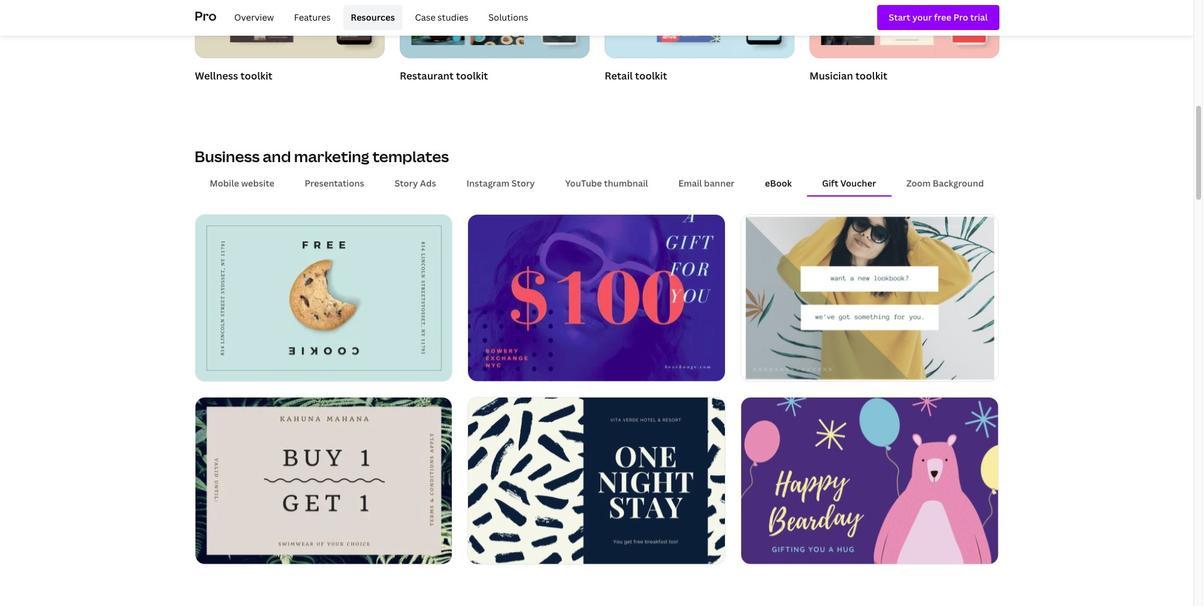 Task type: vqa. For each thing, say whether or not it's contained in the screenshot.
fourth the toolkit from the left
yes



Task type: locate. For each thing, give the bounding box(es) containing it.
1 story from the left
[[395, 177, 418, 189]]

menu bar inside pro element
[[222, 5, 536, 30]]

business
[[195, 146, 260, 167]]

wellness
[[195, 69, 238, 83]]

instagram story button
[[452, 172, 550, 196]]

restaurant
[[400, 69, 454, 83]]

menu bar containing overview
[[222, 5, 536, 30]]

toolkit
[[240, 69, 272, 83], [456, 69, 488, 83], [635, 69, 667, 83], [856, 69, 888, 83]]

wellness toolkit
[[195, 69, 272, 83]]

gift
[[823, 177, 839, 189]]

presentations button
[[290, 172, 380, 196]]

voucher
[[841, 177, 877, 189]]

templates
[[373, 146, 449, 167]]

2 story from the left
[[512, 177, 535, 189]]

mobile website
[[210, 177, 275, 189]]

story ads
[[395, 177, 436, 189]]

musician toolkit
[[810, 69, 888, 83]]

ebook
[[765, 177, 792, 189]]

banner
[[704, 177, 735, 189]]

pro element
[[195, 0, 1000, 35]]

restaurant toolkit
[[400, 69, 488, 83]]

menu bar
[[222, 5, 536, 30]]

story left ads
[[395, 177, 418, 189]]

youtube
[[566, 177, 602, 189]]

story right the instagram
[[512, 177, 535, 189]]

toolkit inside the 'wellness toolkit' link
[[240, 69, 272, 83]]

story
[[395, 177, 418, 189], [512, 177, 535, 189]]

email banner
[[679, 177, 735, 189]]

4 toolkit from the left
[[856, 69, 888, 83]]

toolkit inside musician toolkit link
[[856, 69, 888, 83]]

toolkit for restaurant toolkit
[[456, 69, 488, 83]]

case
[[415, 11, 436, 23]]

toolkit right retail
[[635, 69, 667, 83]]

overview
[[234, 11, 274, 23]]

3 toolkit from the left
[[635, 69, 667, 83]]

toolkit inside retail toolkit link
[[635, 69, 667, 83]]

mobile
[[210, 177, 239, 189]]

case studies
[[415, 11, 469, 23]]

background
[[933, 177, 984, 189]]

email banner button
[[664, 172, 750, 196]]

instagram
[[467, 177, 510, 189]]

0 horizontal spatial story
[[395, 177, 418, 189]]

restaurant toolkit link
[[400, 0, 590, 87]]

toolkit inside restaurant toolkit link
[[456, 69, 488, 83]]

youtube thumbnail
[[566, 177, 648, 189]]

2 toolkit from the left
[[456, 69, 488, 83]]

zoom background
[[907, 177, 984, 189]]

toolkit right musician
[[856, 69, 888, 83]]

case studies link
[[408, 5, 476, 30]]

story ads button
[[380, 172, 452, 196]]

toolkit right wellness
[[240, 69, 272, 83]]

instagram story
[[467, 177, 535, 189]]

ebook button
[[750, 172, 807, 196]]

business and marketing templates
[[195, 146, 449, 167]]

1 horizontal spatial story
[[512, 177, 535, 189]]

1 toolkit from the left
[[240, 69, 272, 83]]

email
[[679, 177, 702, 189]]

features link
[[287, 5, 338, 30]]

toolkit right restaurant
[[456, 69, 488, 83]]



Task type: describe. For each thing, give the bounding box(es) containing it.
presentations
[[305, 177, 364, 189]]

solutions link
[[481, 5, 536, 30]]

wellness toolkit link
[[195, 0, 385, 87]]

pro
[[195, 7, 217, 24]]

resources
[[351, 11, 395, 23]]

website
[[241, 177, 275, 189]]

musician
[[810, 69, 853, 83]]

ads
[[420, 177, 436, 189]]

marketing
[[294, 146, 370, 167]]

gift voucher
[[823, 177, 877, 189]]

start your free pro trial image
[[889, 11, 988, 25]]

retail toolkit
[[605, 69, 667, 83]]

toolkit for retail toolkit
[[635, 69, 667, 83]]

story inside button
[[395, 177, 418, 189]]

and
[[263, 146, 291, 167]]

toolkit for wellness toolkit
[[240, 69, 272, 83]]

solutions
[[489, 11, 529, 23]]

toolkit for musician toolkit
[[856, 69, 888, 83]]

thumbnail
[[604, 177, 648, 189]]

features
[[294, 11, 331, 23]]

retail
[[605, 69, 633, 83]]

gift voucher button
[[807, 172, 892, 196]]

story inside button
[[512, 177, 535, 189]]

retail toolkit link
[[605, 0, 795, 87]]

musician toolkit link
[[810, 0, 1000, 87]]

resources link
[[343, 5, 403, 30]]

zoom background button
[[892, 172, 1000, 196]]

youtube thumbnail button
[[550, 172, 664, 196]]

mobile website button
[[195, 172, 290, 196]]

overview link
[[227, 5, 282, 30]]

zoom
[[907, 177, 931, 189]]

studies
[[438, 11, 469, 23]]



